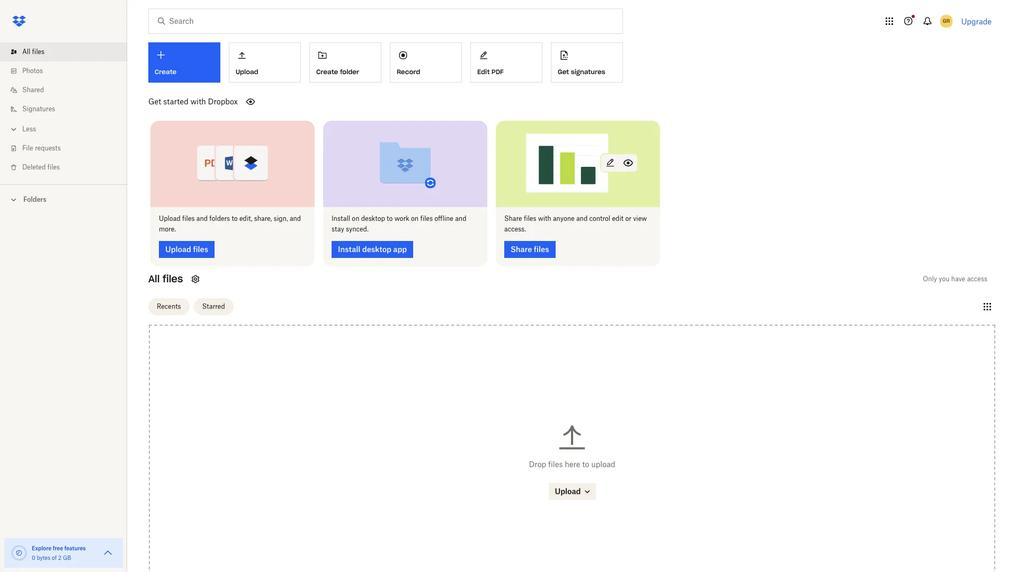 Task type: vqa. For each thing, say whether or not it's contained in the screenshot.
yourself inside tab list
no



Task type: locate. For each thing, give the bounding box(es) containing it.
1 vertical spatial share
[[511, 245, 532, 254]]

0 horizontal spatial all files
[[22, 48, 45, 56]]

get for get started with dropbox
[[148, 97, 161, 106]]

share files with anyone and control edit or view access.
[[505, 214, 647, 233]]

files up upload files
[[182, 214, 195, 222]]

to for install on desktop to work on files offline and stay synced.
[[387, 214, 393, 222]]

and left control
[[577, 214, 588, 222]]

to inside install on desktop to work on files offline and stay synced.
[[387, 214, 393, 222]]

all
[[22, 48, 30, 56], [148, 273, 160, 285]]

all files list item
[[0, 42, 127, 61]]

upload inside upload files and folders to edit, share, sign, and more.
[[159, 214, 181, 222]]

1 and from the left
[[197, 214, 208, 222]]

offline
[[435, 214, 454, 222]]

upload up "dropbox"
[[236, 68, 258, 76]]

1 on from the left
[[352, 214, 360, 222]]

install desktop app button
[[332, 241, 414, 258]]

all files inside list item
[[22, 48, 45, 56]]

share
[[505, 214, 522, 222], [511, 245, 532, 254]]

create up started at the left top
[[155, 68, 177, 76]]

1 vertical spatial desktop
[[362, 245, 392, 254]]

0 horizontal spatial create
[[155, 68, 177, 76]]

install for install desktop app
[[338, 245, 361, 254]]

explore free features 0 bytes of 2 gb
[[32, 545, 86, 561]]

1 vertical spatial install
[[338, 245, 361, 254]]

files right deleted
[[47, 163, 60, 171]]

2 horizontal spatial to
[[583, 460, 590, 469]]

share down the 'access.' at the top of the page
[[511, 245, 532, 254]]

3 and from the left
[[455, 214, 467, 222]]

create inside "popup button"
[[155, 68, 177, 76]]

gb
[[63, 555, 71, 561]]

file requests link
[[8, 139, 127, 158]]

get left signatures
[[558, 68, 569, 76]]

0 horizontal spatial get
[[148, 97, 161, 106]]

0 vertical spatial all
[[22, 48, 30, 56]]

you
[[939, 275, 950, 283]]

0 vertical spatial all files
[[22, 48, 45, 56]]

install inside "install desktop app" button
[[338, 245, 361, 254]]

desktop
[[361, 214, 385, 222], [362, 245, 392, 254]]

create button
[[148, 42, 220, 83]]

upload down drop files here to upload
[[555, 487, 581, 496]]

share inside share files with anyone and control edit or view access.
[[505, 214, 522, 222]]

files left offline
[[421, 214, 433, 222]]

create inside button
[[316, 68, 338, 76]]

upload down more.
[[165, 245, 191, 254]]

files up photos on the top of the page
[[32, 48, 45, 56]]

upload
[[592, 460, 616, 469]]

with
[[191, 97, 206, 106], [538, 214, 552, 222]]

signatures
[[571, 68, 606, 76]]

upload files and folders to edit, share, sign, and more.
[[159, 214, 301, 233]]

1 horizontal spatial create
[[316, 68, 338, 76]]

1 vertical spatial with
[[538, 214, 552, 222]]

deleted files
[[22, 163, 60, 171]]

install up stay
[[332, 214, 350, 222]]

upload inside button
[[165, 245, 191, 254]]

install down synced.
[[338, 245, 361, 254]]

0 horizontal spatial on
[[352, 214, 360, 222]]

photos
[[22, 67, 43, 75]]

recents button
[[148, 298, 190, 315]]

files down share files with anyone and control edit or view access.
[[534, 245, 549, 254]]

all files
[[22, 48, 45, 56], [148, 273, 183, 285]]

list
[[0, 36, 127, 184]]

to
[[232, 214, 238, 222], [387, 214, 393, 222], [583, 460, 590, 469]]

create left folder at the left top of page
[[316, 68, 338, 76]]

0 vertical spatial get
[[558, 68, 569, 76]]

files left folder settings icon
[[163, 273, 183, 285]]

and right sign,
[[290, 214, 301, 222]]

access.
[[505, 225, 526, 233]]

upload
[[236, 68, 258, 76], [159, 214, 181, 222], [165, 245, 191, 254], [555, 487, 581, 496]]

and right offline
[[455, 214, 467, 222]]

gr
[[943, 17, 951, 24]]

on
[[352, 214, 360, 222], [411, 214, 419, 222]]

upload up more.
[[159, 214, 181, 222]]

0 vertical spatial desktop
[[361, 214, 385, 222]]

access
[[968, 275, 988, 283]]

get for get signatures
[[558, 68, 569, 76]]

desktop left app
[[362, 245, 392, 254]]

0 horizontal spatial to
[[232, 214, 238, 222]]

list containing all files
[[0, 36, 127, 184]]

install inside install on desktop to work on files offline and stay synced.
[[332, 214, 350, 222]]

4 and from the left
[[577, 214, 588, 222]]

all files up photos on the top of the page
[[22, 48, 45, 56]]

with left the anyone on the right
[[538, 214, 552, 222]]

all files up recents
[[148, 273, 183, 285]]

1 horizontal spatial with
[[538, 214, 552, 222]]

have
[[952, 275, 966, 283]]

1 horizontal spatial to
[[387, 214, 393, 222]]

all up photos on the top of the page
[[22, 48, 30, 56]]

dropbox image
[[8, 11, 30, 32]]

upload files button
[[159, 241, 215, 258]]

signatures link
[[8, 100, 127, 119]]

on up synced.
[[352, 214, 360, 222]]

drop files here to upload
[[529, 460, 616, 469]]

get
[[558, 68, 569, 76], [148, 97, 161, 106]]

here
[[565, 460, 581, 469]]

work
[[395, 214, 410, 222]]

all up recents
[[148, 273, 160, 285]]

1 horizontal spatial get
[[558, 68, 569, 76]]

share,
[[254, 214, 272, 222]]

share up the 'access.' at the top of the page
[[505, 214, 522, 222]]

pdf
[[492, 68, 504, 76]]

upload button
[[229, 42, 301, 83]]

requests
[[35, 144, 61, 152]]

1 vertical spatial get
[[148, 97, 161, 106]]

dropbox
[[208, 97, 238, 106]]

share inside button
[[511, 245, 532, 254]]

and
[[197, 214, 208, 222], [290, 214, 301, 222], [455, 214, 467, 222], [577, 214, 588, 222]]

of
[[52, 555, 57, 561]]

app
[[393, 245, 407, 254]]

0 vertical spatial share
[[505, 214, 522, 222]]

install
[[332, 214, 350, 222], [338, 245, 361, 254]]

on right work
[[411, 214, 419, 222]]

folders
[[210, 214, 230, 222]]

get inside button
[[558, 68, 569, 76]]

free
[[53, 545, 63, 552]]

2
[[58, 555, 61, 561]]

0 horizontal spatial all
[[22, 48, 30, 56]]

files
[[32, 48, 45, 56], [47, 163, 60, 171], [182, 214, 195, 222], [421, 214, 433, 222], [524, 214, 537, 222], [193, 245, 208, 254], [534, 245, 549, 254], [163, 273, 183, 285], [549, 460, 563, 469]]

with right started at the left top
[[191, 97, 206, 106]]

1 horizontal spatial all files
[[148, 273, 183, 285]]

drop
[[529, 460, 547, 469]]

to right the "here"
[[583, 460, 590, 469]]

to for drop files here to upload
[[583, 460, 590, 469]]

create for create
[[155, 68, 177, 76]]

edit pdf
[[478, 68, 504, 76]]

to left 'edit,'
[[232, 214, 238, 222]]

with inside share files with anyone and control edit or view access.
[[538, 214, 552, 222]]

get left started at the left top
[[148, 97, 161, 106]]

upgrade link
[[962, 17, 992, 26]]

explore
[[32, 545, 52, 552]]

folder
[[340, 68, 359, 76]]

get started with dropbox
[[148, 97, 238, 106]]

less image
[[8, 124, 19, 135]]

create
[[316, 68, 338, 76], [155, 68, 177, 76]]

get signatures button
[[551, 42, 623, 83]]

with for files
[[538, 214, 552, 222]]

0 vertical spatial with
[[191, 97, 206, 106]]

0 horizontal spatial with
[[191, 97, 206, 106]]

files up folder settings icon
[[193, 245, 208, 254]]

to left work
[[387, 214, 393, 222]]

1 horizontal spatial on
[[411, 214, 419, 222]]

files up the 'access.' at the top of the page
[[524, 214, 537, 222]]

desktop up synced.
[[361, 214, 385, 222]]

shared link
[[8, 81, 127, 100]]

edit
[[478, 68, 490, 76]]

1 horizontal spatial all
[[148, 273, 160, 285]]

all files link
[[8, 42, 127, 61]]

0 vertical spatial install
[[332, 214, 350, 222]]

and left folders
[[197, 214, 208, 222]]



Task type: describe. For each thing, give the bounding box(es) containing it.
folder settings image
[[189, 273, 202, 285]]

file
[[22, 144, 33, 152]]

edit pdf button
[[471, 42, 543, 83]]

edit
[[612, 214, 624, 222]]

create for create folder
[[316, 68, 338, 76]]

desktop inside button
[[362, 245, 392, 254]]

stay
[[332, 225, 344, 233]]

only
[[924, 275, 938, 283]]

synced.
[[346, 225, 369, 233]]

upload button
[[549, 483, 596, 500]]

files inside list item
[[32, 48, 45, 56]]

and inside share files with anyone and control edit or view access.
[[577, 214, 588, 222]]

bytes
[[37, 555, 50, 561]]

share for share files with anyone and control edit or view access.
[[505, 214, 522, 222]]

create folder
[[316, 68, 359, 76]]

share files button
[[505, 241, 556, 258]]

all inside list item
[[22, 48, 30, 56]]

Search in folder "Dropbox" text field
[[169, 15, 601, 27]]

recents
[[157, 303, 181, 311]]

1 vertical spatial all
[[148, 273, 160, 285]]

to inside upload files and folders to edit, share, sign, and more.
[[232, 214, 238, 222]]

2 and from the left
[[290, 214, 301, 222]]

files inside share files with anyone and control edit or view access.
[[524, 214, 537, 222]]

install desktop app
[[338, 245, 407, 254]]

share for share files
[[511, 245, 532, 254]]

view
[[633, 214, 647, 222]]

anyone
[[553, 214, 575, 222]]

upload inside popup button
[[555, 487, 581, 496]]

deleted files link
[[8, 158, 127, 177]]

desktop inside install on desktop to work on files offline and stay synced.
[[361, 214, 385, 222]]

edit,
[[240, 214, 253, 222]]

create folder button
[[310, 42, 382, 83]]

quota usage element
[[11, 545, 28, 562]]

0
[[32, 555, 35, 561]]

or
[[626, 214, 632, 222]]

photos link
[[8, 61, 127, 81]]

install for install on desktop to work on files offline and stay synced.
[[332, 214, 350, 222]]

upload inside dropdown button
[[236, 68, 258, 76]]

features
[[64, 545, 86, 552]]

files inside install on desktop to work on files offline and stay synced.
[[421, 214, 433, 222]]

folders button
[[0, 191, 127, 207]]

files inside upload files and folders to edit, share, sign, and more.
[[182, 214, 195, 222]]

file requests
[[22, 144, 61, 152]]

get signatures
[[558, 68, 606, 76]]

control
[[590, 214, 611, 222]]

install on desktop to work on files offline and stay synced.
[[332, 214, 467, 233]]

2 on from the left
[[411, 214, 419, 222]]

upload files
[[165, 245, 208, 254]]

folders
[[23, 196, 46, 204]]

record button
[[390, 42, 462, 83]]

and inside install on desktop to work on files offline and stay synced.
[[455, 214, 467, 222]]

less
[[22, 125, 36, 133]]

deleted
[[22, 163, 46, 171]]

share files
[[511, 245, 549, 254]]

upgrade
[[962, 17, 992, 26]]

with for started
[[191, 97, 206, 106]]

started
[[163, 97, 189, 106]]

starred
[[202, 303, 225, 311]]

gr button
[[939, 13, 955, 30]]

signatures
[[22, 105, 55, 113]]

only you have access
[[924, 275, 988, 283]]

sign,
[[274, 214, 288, 222]]

1 vertical spatial all files
[[148, 273, 183, 285]]

more.
[[159, 225, 176, 233]]

files left the "here"
[[549, 460, 563, 469]]

shared
[[22, 86, 44, 94]]

starred button
[[194, 298, 234, 315]]

record
[[397, 68, 420, 76]]



